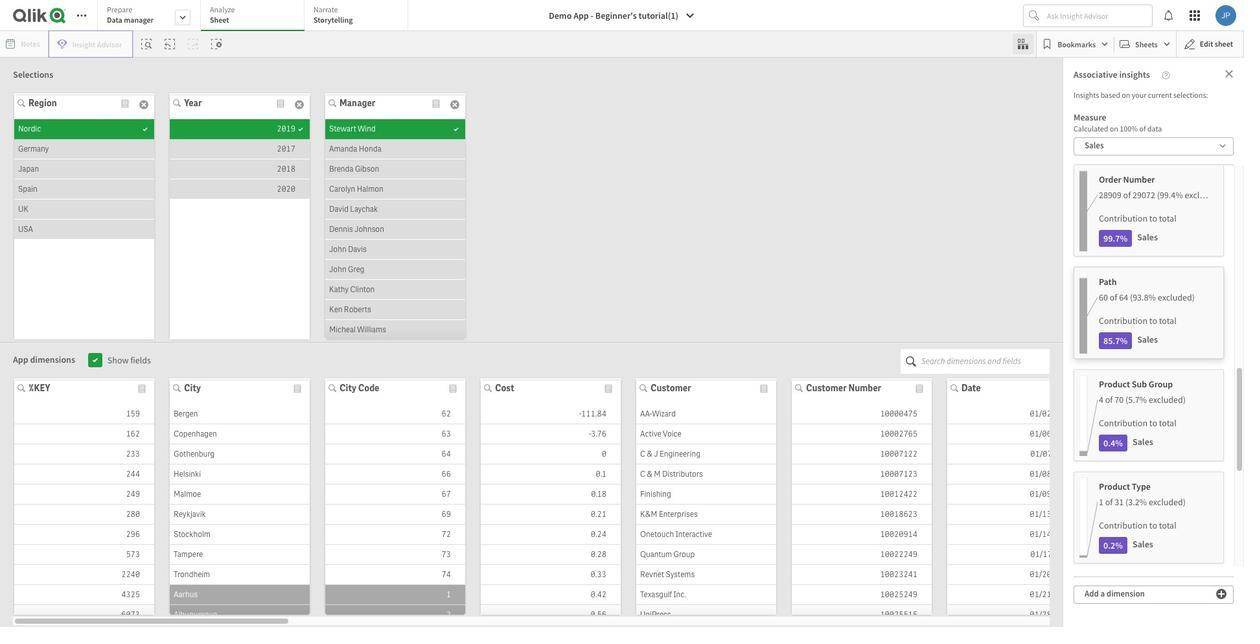 Task type: locate. For each thing, give the bounding box(es) containing it.
4 to from the top
[[1149, 520, 1157, 531]]

associative
[[1074, 69, 1118, 80]]

list box containing nordic
[[14, 119, 154, 259]]

group inside product sub group 4 of 70 (5.7% excluded)
[[1149, 378, 1173, 390]]

c for c & j engineering
[[640, 449, 645, 459]]

2 c from the top
[[640, 469, 645, 479]]

1 product from the top
[[1099, 378, 1130, 390]]

john left greg
[[329, 264, 346, 275]]

1 inside 1 option
[[446, 589, 451, 600]]

0
[[602, 449, 607, 459]]

1 horizontal spatial on
[[1122, 90, 1130, 100]]

0.28 option
[[481, 545, 621, 565]]

2 total from the top
[[1159, 315, 1177, 327]]

0 vertical spatial &
[[647, 449, 652, 459]]

copenhagen option
[[170, 424, 310, 444]]

list box containing aa-wizard
[[636, 404, 776, 627]]

gibson
[[355, 164, 379, 174]]

4 total from the top
[[1159, 520, 1177, 531]]

micheal
[[329, 325, 356, 335]]

tick image
[[143, 121, 148, 139], [298, 121, 303, 139], [454, 121, 459, 139]]

step back image
[[165, 39, 175, 49]]

280
[[126, 509, 140, 519]]

product inside product type 1 of 31 (3.2% excluded)
[[1099, 481, 1130, 492]]

60
[[1099, 292, 1108, 303]]

region
[[29, 97, 57, 109]]

& inside c & j engineering option
[[647, 449, 652, 459]]

0 horizontal spatial on
[[1110, 124, 1118, 133]]

ken
[[329, 305, 342, 315]]

63
[[442, 429, 451, 439]]

tick image for year
[[298, 121, 303, 139]]

to down (93.8%
[[1149, 315, 1157, 327]]

john for john greg
[[329, 264, 346, 275]]

of inside product sub group 4 of 70 (5.7% excluded)
[[1105, 394, 1113, 406]]

01/02/2019
[[1030, 409, 1073, 419]]

clear all selections image
[[212, 39, 222, 49]]

1 horizontal spatial number
[[1123, 174, 1155, 185]]

path 60 of 64 (93.8% excluded)
[[1099, 276, 1195, 303]]

number inside app dimension region
[[849, 382, 881, 394]]

excluded)
[[1185, 189, 1222, 201], [1158, 292, 1195, 303], [1149, 394, 1186, 406], [1149, 496, 1186, 508]]

remove image
[[139, 97, 148, 113], [295, 97, 304, 113]]

0 horizontal spatial group
[[674, 549, 695, 560]]

bookmarks
[[1058, 39, 1096, 49]]

wind
[[358, 124, 376, 134]]

distributors
[[662, 469, 703, 479]]

sales for path
[[1137, 334, 1158, 345]]

1 vertical spatial on
[[1110, 124, 1118, 133]]

1 vertical spatial app
[[13, 353, 28, 365]]

of left 29072 on the right top
[[1123, 189, 1131, 201]]

john left davis
[[329, 244, 346, 255]]

product inside product sub group 4 of 70 (5.7% excluded)
[[1099, 378, 1130, 390]]

tampere option
[[170, 545, 310, 565]]

contribution to total down (93.8%
[[1099, 315, 1177, 327]]

tab list
[[97, 0, 413, 32]]

0 vertical spatial number
[[1123, 174, 1155, 185]]

& left j at the bottom
[[647, 449, 652, 459]]

01/08/2019
[[1030, 469, 1073, 479]]

0 vertical spatial c
[[640, 449, 645, 459]]

list box for city
[[170, 404, 310, 627]]

tab list inside application
[[97, 0, 413, 32]]

list box containing 62
[[325, 404, 465, 627]]

(99.4%
[[1157, 189, 1183, 201]]

72
[[442, 529, 451, 539]]

list box for manager
[[325, 119, 465, 400]]

onetouch interactive option
[[636, 525, 776, 545]]

list box containing 10000475
[[792, 404, 932, 627]]

100%
[[1120, 124, 1138, 133]]

3 contribution from the top
[[1099, 417, 1148, 429]]

on
[[1122, 90, 1130, 100], [1110, 124, 1118, 133]]

2 tick image from the left
[[298, 121, 303, 139]]

3 tick image from the left
[[454, 121, 459, 139]]

to down product sub group 4 of 70 (5.7% excluded)
[[1149, 417, 1157, 429]]

contribution up 85.7%
[[1099, 315, 1148, 327]]

application
[[0, 0, 1244, 627]]

reykjavik option
[[170, 504, 310, 525]]

2020 option
[[170, 179, 310, 200]]

amanda
[[329, 144, 357, 154]]

albuquerque
[[174, 609, 217, 620]]

3.76
[[591, 429, 607, 439]]

& for m
[[647, 469, 652, 479]]

kathy
[[329, 284, 349, 295]]

contribution
[[1099, 213, 1148, 224], [1099, 315, 1148, 327], [1099, 417, 1148, 429], [1099, 520, 1148, 531]]

of left data
[[1139, 124, 1146, 133]]

62 option
[[325, 404, 465, 424]]

0 horizontal spatial number
[[849, 382, 881, 394]]

sales right 99.7%
[[1137, 231, 1158, 243]]

contribution to total for 85.7%
[[1099, 315, 1177, 327]]

& inside c & m distributors option
[[647, 469, 652, 479]]

10012422
[[880, 489, 918, 499]]

sales right 0.2%
[[1133, 538, 1153, 550]]

finishing
[[640, 489, 671, 499]]

1 remove image from the left
[[139, 97, 148, 113]]

sales right 85.7%
[[1137, 334, 1158, 345]]

narrate storytelling
[[314, 5, 353, 25]]

2020
[[277, 184, 295, 194]]

excluded) inside product type 1 of 31 (3.2% excluded)
[[1149, 496, 1186, 508]]

contribution to total for 0.2%
[[1099, 520, 1177, 531]]

1 horizontal spatial remove image
[[295, 97, 304, 113]]

aarhus
[[174, 589, 198, 600]]

group up systems
[[674, 549, 695, 560]]

0 vertical spatial 1
[[1099, 496, 1104, 508]]

0 horizontal spatial 1
[[446, 589, 451, 600]]

0 vertical spatial app
[[574, 10, 589, 21]]

1 horizontal spatial group
[[1149, 378, 1173, 390]]

%key
[[29, 382, 50, 394]]

tab list containing prepare
[[97, 0, 413, 32]]

product up 70
[[1099, 378, 1130, 390]]

4 contribution to total from the top
[[1099, 520, 1177, 531]]

group
[[1149, 378, 1173, 390], [674, 549, 695, 560]]

10007123 option
[[792, 464, 932, 484]]

city left the code
[[340, 382, 356, 394]]

1 left 31
[[1099, 496, 1104, 508]]

1 vertical spatial john
[[329, 264, 346, 275]]

customer up wizard
[[651, 382, 691, 394]]

contribution up the 0.4%
[[1099, 417, 1148, 429]]

2019
[[277, 124, 295, 134]]

4325 option
[[14, 585, 154, 605]]

1 vertical spatial -
[[579, 409, 581, 419]]

contribution to total for 0.4%
[[1099, 417, 1177, 429]]

remove image up 2019
[[295, 97, 304, 113]]

2 vertical spatial -
[[589, 429, 591, 439]]

2 contribution to total from the top
[[1099, 315, 1177, 327]]

path
[[1099, 276, 1117, 288]]

64 left (93.8%
[[1119, 292, 1128, 303]]

c
[[640, 449, 645, 459], [640, 469, 645, 479]]

gothenburg option
[[170, 444, 310, 464]]

of
[[1139, 124, 1146, 133], [1123, 189, 1131, 201], [1110, 292, 1117, 303], [1105, 394, 1113, 406], [1105, 496, 1113, 508]]

233 option
[[14, 444, 154, 464]]

dennis
[[329, 224, 353, 235]]

of right 4
[[1105, 394, 1113, 406]]

john for john davis
[[329, 244, 346, 255]]

contribution up 0.2%
[[1099, 520, 1148, 531]]

10007122 option
[[792, 444, 932, 464]]

0 vertical spatial product
[[1099, 378, 1130, 390]]

2 city from the left
[[340, 382, 356, 394]]

1 vertical spatial number
[[849, 382, 881, 394]]

city for city
[[184, 382, 201, 394]]

1 vertical spatial product
[[1099, 481, 1130, 492]]

of right 60
[[1110, 292, 1117, 303]]

10022249 option
[[792, 545, 932, 565]]

2 john from the top
[[329, 264, 346, 275]]

beginner's
[[595, 10, 637, 21]]

to down 29072 on the right top
[[1149, 213, 1157, 224]]

tick image inside the nordic option
[[143, 121, 148, 139]]

tick image down remove image
[[454, 121, 459, 139]]

stockholm option
[[170, 525, 310, 545]]

total down path 60 of 64 (93.8% excluded)
[[1159, 315, 1177, 327]]

remove image for year
[[295, 97, 304, 113]]

72 option
[[325, 525, 465, 545]]

nordic
[[18, 124, 41, 134]]

2 & from the top
[[647, 469, 652, 479]]

0 horizontal spatial app
[[13, 353, 28, 365]]

c for c & m distributors
[[640, 469, 645, 479]]

john
[[329, 244, 346, 255], [329, 264, 346, 275]]

of inside path 60 of 64 (93.8% excluded)
[[1110, 292, 1117, 303]]

1 vertical spatial &
[[647, 469, 652, 479]]

total down product sub group 4 of 70 (5.7% excluded)
[[1159, 417, 1177, 429]]

1 c from the top
[[640, 449, 645, 459]]

number inside order number 28909 of 29072 (99.4% excluded)
[[1123, 174, 1155, 185]]

0 horizontal spatial tick image
[[143, 121, 148, 139]]

malmoe option
[[170, 484, 310, 504]]

01/14/2019
[[1030, 529, 1073, 539]]

c left m in the bottom of the page
[[640, 469, 645, 479]]

2018 option
[[170, 159, 310, 179]]

-111.84 option
[[481, 404, 621, 424]]

1 contribution to total from the top
[[1099, 213, 1177, 224]]

0 vertical spatial john
[[329, 244, 346, 255]]

2 to from the top
[[1149, 315, 1157, 327]]

app right demo
[[574, 10, 589, 21]]

0 horizontal spatial customer
[[651, 382, 691, 394]]

3 to from the top
[[1149, 417, 1157, 429]]

2 horizontal spatial tick image
[[454, 121, 459, 139]]

1 inside product type 1 of 31 (3.2% excluded)
[[1099, 496, 1104, 508]]

helsinki
[[174, 469, 201, 479]]

1 total from the top
[[1159, 213, 1177, 224]]

list box
[[14, 119, 154, 259], [170, 119, 310, 219], [325, 119, 465, 400], [14, 404, 154, 627], [170, 404, 310, 627], [325, 404, 465, 627], [481, 404, 621, 627], [636, 404, 776, 627], [792, 404, 932, 627], [947, 404, 1087, 627]]

1 vertical spatial 64
[[442, 449, 451, 459]]

10012422 option
[[792, 484, 932, 504]]

excluded) right (99.4%
[[1185, 189, 1222, 201]]

on left your
[[1122, 90, 1130, 100]]

74
[[442, 569, 451, 580]]

1 horizontal spatial tick image
[[298, 121, 303, 139]]

1 horizontal spatial 1
[[1099, 496, 1104, 508]]

aa-
[[640, 409, 652, 419]]

1 tick image from the left
[[143, 121, 148, 139]]

tick image up germany option
[[143, 121, 148, 139]]

6073 option
[[14, 605, 154, 625]]

contribution to total down (3.2%
[[1099, 520, 1177, 531]]

c & j engineering option
[[636, 444, 776, 464]]

0 horizontal spatial city
[[184, 382, 201, 394]]

sales for order number
[[1137, 231, 1158, 243]]

trondheim option
[[170, 565, 310, 585]]

k&m
[[640, 509, 657, 519]]

64 inside path 60 of 64 (93.8% excluded)
[[1119, 292, 1128, 303]]

1 horizontal spatial city
[[340, 382, 356, 394]]

list box for customer
[[636, 404, 776, 627]]

sales down the calculated
[[1085, 140, 1104, 151]]

of inside product type 1 of 31 (3.2% excluded)
[[1105, 496, 1113, 508]]

total for excluded)
[[1159, 315, 1177, 327]]

systems
[[666, 569, 695, 580]]

0 vertical spatial 64
[[1119, 292, 1128, 303]]

4 contribution from the top
[[1099, 520, 1148, 531]]

0.21
[[591, 509, 607, 519]]

contribution to total
[[1099, 213, 1177, 224], [1099, 315, 1177, 327], [1099, 417, 1177, 429], [1099, 520, 1177, 531]]

remove image left the year
[[139, 97, 148, 113]]

to for 70
[[1149, 417, 1157, 429]]

1 horizontal spatial app
[[574, 10, 589, 21]]

1 contribution from the top
[[1099, 213, 1148, 224]]

2 remove image from the left
[[295, 97, 304, 113]]

app left the dimensions
[[13, 353, 28, 365]]

1 john from the top
[[329, 244, 346, 255]]

revnet systems
[[640, 569, 695, 580]]

tick image right 2019
[[298, 121, 303, 139]]

total down (99.4%
[[1159, 213, 1177, 224]]

2 contribution from the top
[[1099, 315, 1148, 327]]

demo app - beginner's tutorial(1)
[[549, 10, 678, 21]]

2
[[446, 609, 451, 620]]

city up bergen
[[184, 382, 201, 394]]

69 option
[[325, 504, 465, 525]]

3 contribution to total from the top
[[1099, 417, 1177, 429]]

2240
[[121, 569, 140, 580]]

0 vertical spatial -
[[591, 10, 594, 21]]

to down product type 1 of 31 (3.2% excluded)
[[1149, 520, 1157, 531]]

total down product type 1 of 31 (3.2% excluded)
[[1159, 520, 1177, 531]]

3 total from the top
[[1159, 417, 1177, 429]]

64 down 63
[[442, 449, 451, 459]]

0.33 option
[[481, 565, 621, 585]]

0.18
[[591, 489, 607, 499]]

contribution to total down (5.7%
[[1099, 417, 1177, 429]]

sales inside dropdown button
[[1085, 140, 1104, 151]]

0 vertical spatial on
[[1122, 90, 1130, 100]]

1 customer from the left
[[651, 382, 691, 394]]

list box containing stewart wind
[[325, 119, 465, 400]]

tick image inside 'stewart wind' option
[[454, 121, 459, 139]]

1 vertical spatial 1
[[446, 589, 451, 600]]

excluded) down type
[[1149, 496, 1186, 508]]

reykjavik
[[174, 509, 206, 519]]

type
[[1132, 481, 1151, 492]]

bergen option
[[170, 404, 310, 424]]

excluded) right (5.7%
[[1149, 394, 1186, 406]]

list box containing bergen
[[170, 404, 310, 627]]

1 vertical spatial group
[[674, 549, 695, 560]]

product sub group 4 of 70 (5.7% excluded)
[[1099, 378, 1186, 406]]

67 option
[[325, 484, 465, 504]]

1 horizontal spatial customer
[[806, 382, 847, 394]]

stewart
[[329, 124, 356, 134]]

kathy clinton
[[329, 284, 375, 295]]

0 option
[[481, 444, 621, 464]]

data
[[107, 15, 122, 25]]

0.21 option
[[481, 504, 621, 525]]

analyze
[[210, 5, 235, 14]]

group right sub
[[1149, 378, 1173, 390]]

list box containing -111.84
[[481, 404, 621, 627]]

app dimension region
[[0, 342, 1089, 627]]

on for insights
[[1122, 90, 1130, 100]]

ken roberts option
[[325, 300, 465, 320]]

uk option
[[14, 200, 154, 220]]

show fields
[[107, 354, 151, 366]]

john davis
[[329, 244, 367, 255]]

sales right the 0.4%
[[1133, 436, 1153, 448]]

selection region
[[0, 58, 1076, 400]]

unipress option
[[636, 605, 776, 625]]

of inside order number 28909 of 29072 (99.4% excluded)
[[1123, 189, 1131, 201]]

0 horizontal spatial remove image
[[139, 97, 148, 113]]

64 option
[[325, 444, 465, 464]]

66 option
[[325, 464, 465, 484]]

1 up 2
[[446, 589, 451, 600]]

249 option
[[14, 484, 154, 504]]

1 city from the left
[[184, 382, 201, 394]]

number up 29072 on the right top
[[1123, 174, 1155, 185]]

unipress
[[640, 609, 671, 620]]

to for excluded)
[[1149, 315, 1157, 327]]

2019 option
[[170, 119, 310, 139]]

10020914
[[880, 529, 918, 539]]

brenda gibson
[[329, 164, 379, 174]]

remove image for region
[[139, 97, 148, 113]]

& left m in the bottom of the page
[[647, 469, 652, 479]]

contribution for 85.7%
[[1099, 315, 1148, 327]]

233
[[126, 449, 140, 459]]

0 vertical spatial group
[[1149, 378, 1173, 390]]

0 horizontal spatial 64
[[442, 449, 451, 459]]

1 to from the top
[[1149, 213, 1157, 224]]

city
[[184, 382, 201, 394], [340, 382, 356, 394]]

brenda gibson option
[[325, 159, 465, 179]]

customer up 10000475 option
[[806, 382, 847, 394]]

list box containing 159
[[14, 404, 154, 627]]

order
[[1099, 174, 1122, 185]]

10020914 option
[[792, 525, 932, 545]]

sales
[[1085, 140, 1104, 151], [1137, 231, 1158, 243], [1137, 334, 1158, 345], [1133, 436, 1153, 448], [1133, 538, 1153, 550]]

of inside measure calculated on 100% of data
[[1139, 124, 1146, 133]]

aa-wizard
[[640, 409, 676, 419]]

contribution up 99.7%
[[1099, 213, 1148, 224]]

david laychak
[[329, 204, 378, 214]]

2 customer from the left
[[806, 382, 847, 394]]

of left 31
[[1105, 496, 1113, 508]]

c left j at the bottom
[[640, 449, 645, 459]]

contribution to total down 29072 on the right top
[[1099, 213, 1177, 224]]

73 option
[[325, 545, 465, 565]]

excluded) right (93.8%
[[1158, 292, 1195, 303]]

on inside measure calculated on 100% of data
[[1110, 124, 1118, 133]]

10025249 option
[[792, 585, 932, 605]]

c & j engineering
[[640, 449, 700, 459]]

01/21/2019
[[1030, 589, 1073, 600]]

bookmarks button
[[1040, 34, 1111, 54]]

customer number
[[806, 382, 881, 394]]

1 vertical spatial c
[[640, 469, 645, 479]]

measure calculated on 100% of data
[[1074, 111, 1162, 133]]

111.84
[[581, 409, 607, 419]]

number for order
[[1123, 174, 1155, 185]]

product up 31
[[1099, 481, 1130, 492]]

tick image inside 2019 'option'
[[298, 121, 303, 139]]

based
[[1101, 90, 1120, 100]]

on left 100%
[[1110, 124, 1118, 133]]

insights
[[1074, 90, 1099, 100]]

number up 10000475 option
[[849, 382, 881, 394]]

63 option
[[325, 424, 465, 444]]

2 product from the top
[[1099, 481, 1130, 492]]

quantum
[[640, 549, 672, 560]]

application containing demo app - beginner's tutorial(1)
[[0, 0, 1244, 627]]

stewart wind
[[329, 124, 376, 134]]

1 horizontal spatial 64
[[1119, 292, 1128, 303]]

smart search image
[[142, 39, 152, 49]]

1 & from the top
[[647, 449, 652, 459]]



Task type: describe. For each thing, give the bounding box(es) containing it.
2017 option
[[170, 139, 310, 159]]

dimension
[[1107, 588, 1145, 599]]

10000475 option
[[792, 404, 932, 424]]

malmoe
[[174, 489, 201, 499]]

kathy clinton option
[[325, 280, 465, 300]]

sheets
[[1135, 39, 1158, 49]]

texasgulf inc.
[[640, 589, 686, 600]]

list box for customer number
[[792, 404, 932, 627]]

10023241 option
[[792, 565, 932, 585]]

01/28/2019
[[1030, 609, 1073, 620]]

amanda honda option
[[325, 139, 465, 159]]

aa-wizard option
[[636, 404, 776, 424]]

0.56
[[591, 609, 607, 620]]

sales for product type
[[1133, 538, 1153, 550]]

measure
[[1074, 111, 1107, 123]]

10025515 option
[[792, 605, 932, 625]]

sheet
[[210, 15, 229, 25]]

573 option
[[14, 545, 154, 565]]

on for measure
[[1110, 124, 1118, 133]]

product for 31
[[1099, 481, 1130, 492]]

0.33
[[591, 569, 607, 580]]

group inside option
[[674, 549, 695, 560]]

total for 70
[[1159, 417, 1177, 429]]

david laychak option
[[325, 200, 465, 220]]

revnet systems option
[[636, 565, 776, 585]]

dennis johnson
[[329, 224, 384, 235]]

year
[[184, 97, 202, 109]]

selections
[[13, 69, 53, 80]]

01/13/2019
[[1030, 509, 1073, 519]]

0.18 option
[[481, 484, 621, 504]]

tutorial(1)
[[639, 10, 678, 21]]

sheet
[[1215, 39, 1233, 49]]

active
[[640, 429, 661, 439]]

(3.2%
[[1126, 496, 1147, 508]]

0.24 option
[[481, 525, 621, 545]]

2 option
[[325, 605, 465, 625]]

carolyn halmon option
[[325, 179, 465, 200]]

john davis option
[[325, 240, 465, 260]]

manager
[[124, 15, 154, 25]]

contribution for 0.4%
[[1099, 417, 1148, 429]]

to for (3.2%
[[1149, 520, 1157, 531]]

add
[[1085, 588, 1099, 599]]

sales for product sub group
[[1133, 436, 1153, 448]]

quantum group option
[[636, 545, 776, 565]]

stewart wind option
[[325, 119, 465, 139]]

& for j
[[647, 449, 652, 459]]

finishing option
[[636, 484, 776, 504]]

contribution to total for 99.7%
[[1099, 213, 1177, 224]]

162 option
[[14, 424, 154, 444]]

dennis johnson option
[[325, 220, 465, 240]]

-111.84
[[579, 409, 607, 419]]

Ask Insight Advisor text field
[[1045, 5, 1152, 26]]

close selections tool image
[[1018, 39, 1029, 49]]

0.2%
[[1104, 540, 1123, 551]]

date
[[962, 382, 981, 394]]

city for city code
[[340, 382, 356, 394]]

74 option
[[325, 565, 465, 585]]

your
[[1132, 90, 1147, 100]]

prepare data manager
[[107, 5, 154, 25]]

total for (3.2%
[[1159, 520, 1177, 531]]

sales button
[[1074, 137, 1234, 156]]

4325
[[121, 589, 140, 600]]

small image
[[1209, 138, 1227, 154]]

active voice option
[[636, 424, 776, 444]]

remove image
[[450, 97, 459, 113]]

davis
[[348, 244, 367, 255]]

162
[[126, 429, 140, 439]]

wizard
[[652, 409, 676, 419]]

ken roberts
[[329, 305, 371, 315]]

john greg option
[[325, 260, 465, 280]]

list box containing 01/02/2019
[[947, 404, 1087, 627]]

- for 3.76
[[589, 429, 591, 439]]

contribution for 0.2%
[[1099, 520, 1148, 531]]

249
[[126, 489, 140, 499]]

10002765
[[880, 429, 918, 439]]

product type 1 of 31 (3.2% excluded)
[[1099, 481, 1186, 508]]

carolyn
[[329, 184, 355, 194]]

germany option
[[14, 139, 154, 159]]

nordic option
[[14, 119, 154, 139]]

0.42 option
[[481, 585, 621, 605]]

10018623 option
[[792, 504, 932, 525]]

storytelling
[[314, 15, 353, 25]]

k&m enterprises
[[640, 509, 698, 519]]

contribution for 99.7%
[[1099, 213, 1148, 224]]

onetouch
[[640, 529, 674, 539]]

99.7%
[[1104, 233, 1128, 244]]

number for customer
[[849, 382, 881, 394]]

4
[[1099, 394, 1104, 406]]

10022249
[[880, 549, 918, 560]]

albuquerque option
[[170, 605, 310, 625]]

app inside button
[[574, 10, 589, 21]]

c & m distributors option
[[636, 464, 776, 484]]

159 option
[[14, 404, 154, 424]]

manager
[[340, 97, 375, 109]]

Search dimensions and fields text field
[[921, 349, 1050, 374]]

2017
[[277, 144, 295, 154]]

dimensions
[[30, 353, 75, 365]]

01/20/2019
[[1030, 569, 1073, 580]]

tick image for region
[[143, 121, 148, 139]]

10002765 option
[[792, 424, 932, 444]]

cost
[[495, 382, 514, 394]]

- for 111.84
[[579, 409, 581, 419]]

10000475
[[880, 409, 918, 419]]

k&m enterprises option
[[636, 504, 776, 525]]

280 option
[[14, 504, 154, 525]]

244 option
[[14, 464, 154, 484]]

usa option
[[14, 220, 154, 240]]

list box for city code
[[325, 404, 465, 627]]

tampere
[[174, 549, 203, 560]]

williams
[[357, 325, 386, 335]]

62
[[442, 409, 451, 419]]

list box for cost
[[481, 404, 621, 627]]

64 inside option
[[442, 449, 451, 459]]

product for of
[[1099, 378, 1130, 390]]

germany
[[18, 144, 49, 154]]

- inside button
[[591, 10, 594, 21]]

0.1 option
[[481, 464, 621, 484]]

edit sheet button
[[1176, 30, 1244, 58]]

total for (99.4%
[[1159, 213, 1177, 224]]

69
[[442, 509, 451, 519]]

japan option
[[14, 159, 154, 179]]

list box for %key
[[14, 404, 154, 627]]

list box containing 2019
[[170, 119, 310, 219]]

revnet
[[640, 569, 664, 580]]

active voice
[[640, 429, 682, 439]]

james peterson image
[[1216, 5, 1236, 26]]

japan
[[18, 164, 39, 174]]

halmon
[[357, 184, 383, 194]]

-3.76 option
[[481, 424, 621, 444]]

spain option
[[14, 179, 154, 200]]

296 option
[[14, 525, 154, 545]]

laychak
[[350, 204, 378, 214]]

engineering
[[660, 449, 700, 459]]

usa
[[18, 224, 33, 235]]

brenda
[[329, 164, 353, 174]]

excluded) inside product sub group 4 of 70 (5.7% excluded)
[[1149, 394, 1186, 406]]

edit
[[1200, 39, 1213, 49]]

demo app - beginner's tutorial(1) button
[[541, 5, 703, 26]]

1 option
[[325, 585, 465, 605]]

2240 option
[[14, 565, 154, 585]]

29072
[[1133, 189, 1155, 201]]

0.1
[[596, 469, 607, 479]]

current
[[1148, 90, 1172, 100]]

plus image
[[1216, 586, 1227, 602]]

70
[[1115, 394, 1124, 406]]

app inside region
[[13, 353, 28, 365]]

excluded) inside path 60 of 64 (93.8% excluded)
[[1158, 292, 1195, 303]]

micheal williams option
[[325, 320, 465, 340]]

excluded) inside order number 28909 of 29072 (99.4% excluded)
[[1185, 189, 1222, 201]]

0.56 option
[[481, 605, 621, 625]]

31
[[1115, 496, 1124, 508]]

aarhus option
[[170, 585, 310, 605]]

0.28
[[591, 549, 607, 560]]

texasgulf inc. option
[[636, 585, 776, 605]]

j
[[654, 449, 658, 459]]

uk
[[18, 204, 29, 214]]

narrate
[[314, 5, 338, 14]]

0.42
[[591, 589, 607, 600]]

texasgulf
[[640, 589, 672, 600]]

(93.8%
[[1130, 292, 1156, 303]]

amanda honda
[[329, 144, 382, 154]]

244
[[126, 469, 140, 479]]

helsinki option
[[170, 464, 310, 484]]

add a dimension
[[1085, 588, 1145, 599]]

customer for customer
[[651, 382, 691, 394]]

a
[[1101, 588, 1105, 599]]

to for (99.4%
[[1149, 213, 1157, 224]]

0.24
[[591, 529, 607, 539]]

customer for customer number
[[806, 382, 847, 394]]



Task type: vqa. For each thing, say whether or not it's contained in the screenshot.


